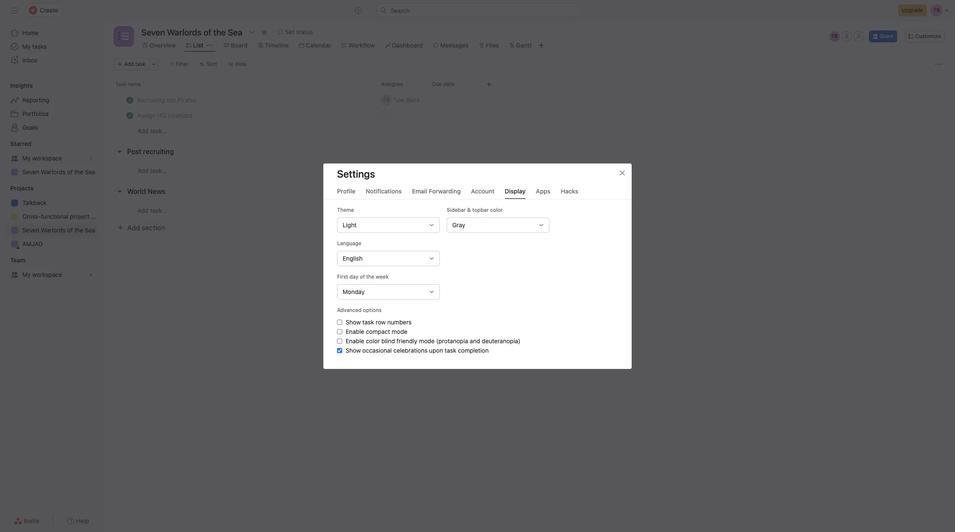 Task type: locate. For each thing, give the bounding box(es) containing it.
topbar
[[472, 207, 489, 213]]

advanced options
[[337, 307, 382, 313]]

2 show from the top
[[346, 347, 361, 354]]

of down cross-functional project plan at the top left of page
[[67, 227, 73, 234]]

enable right enable color blind friendly mode (protanopia and deuteranopia) checkbox
[[346, 337, 364, 345]]

row
[[103, 76, 955, 92], [114, 92, 945, 93], [103, 92, 955, 108], [103, 108, 955, 123]]

warlords inside starred element
[[41, 168, 66, 176]]

light button
[[337, 217, 440, 233]]

my workspace down starred
[[22, 155, 62, 162]]

seven warlords of the sea down cross-functional project plan at the top left of page
[[22, 227, 95, 234]]

add task… button down post recruiting button in the top left of the page
[[138, 166, 167, 175]]

occasional
[[363, 347, 392, 354]]

overview link
[[143, 41, 176, 50]]

add task… button inside "header untitled section" tree grid
[[138, 126, 167, 136]]

due date
[[432, 81, 454, 87]]

1 vertical spatial seven warlords of the sea link
[[5, 224, 98, 237]]

the up talkback link
[[74, 168, 83, 176]]

2 my workspace link from the top
[[5, 268, 98, 282]]

my workspace inside teams 'element'
[[22, 271, 62, 278]]

my inside global element
[[22, 43, 31, 50]]

add task… button for recruiting
[[138, 166, 167, 175]]

add task… row for world news
[[103, 202, 955, 219]]

1 vertical spatial my
[[22, 155, 31, 162]]

workflow
[[349, 42, 375, 49]]

task for show
[[363, 319, 374, 326]]

2 vertical spatial my
[[22, 271, 31, 278]]

inbox
[[22, 57, 37, 64]]

add task… inside "header untitled section" tree grid
[[138, 127, 167, 135]]

gantt link
[[509, 41, 532, 50]]

0 vertical spatial task
[[135, 61, 146, 67]]

my workspace link
[[5, 152, 98, 165], [5, 268, 98, 282]]

3 my from the top
[[22, 271, 31, 278]]

0 vertical spatial seven
[[22, 168, 39, 176]]

1 vertical spatial seven warlords of the sea
[[22, 227, 95, 234]]

the left week
[[366, 274, 374, 280]]

add task… down post recruiting button in the top left of the page
[[138, 167, 167, 174]]

0 vertical spatial show
[[346, 319, 361, 326]]

sea for seven warlords of the sea link within starred element
[[85, 168, 95, 176]]

show right show occasional celebrations upon task completion option
[[346, 347, 361, 354]]

Enable compact mode checkbox
[[337, 329, 342, 334]]

2 seven from the top
[[22, 227, 39, 234]]

my down starred
[[22, 155, 31, 162]]

task…
[[150, 127, 167, 135], [150, 167, 167, 174], [150, 207, 167, 214]]

projects button
[[0, 184, 34, 193]]

my workspace
[[22, 155, 62, 162], [22, 271, 62, 278]]

teams element
[[0, 253, 103, 284]]

celebrations
[[394, 347, 428, 354]]

0 horizontal spatial color
[[366, 337, 380, 345]]

mode up upon on the left of page
[[419, 337, 435, 345]]

show down advanced
[[346, 319, 361, 326]]

None text field
[[139, 24, 245, 40]]

task left row
[[363, 319, 374, 326]]

close image
[[619, 169, 626, 176]]

2 vertical spatial add task… row
[[103, 202, 955, 219]]

tb inside row
[[383, 97, 390, 103]]

1 seven warlords of the sea link from the top
[[5, 165, 98, 179]]

1 vertical spatial seven
[[22, 227, 39, 234]]

workspace inside starred element
[[32, 155, 62, 162]]

0 vertical spatial of
[[67, 168, 73, 176]]

assignee
[[381, 81, 403, 87]]

name
[[128, 81, 141, 87]]

projects
[[10, 185, 34, 192]]

of up talkback link
[[67, 168, 73, 176]]

my workspace link down goals link
[[5, 152, 98, 165]]

0 vertical spatial seven warlords of the sea
[[22, 168, 95, 176]]

seven warlords of the sea inside projects element
[[22, 227, 95, 234]]

add task… row for post recruiting
[[103, 162, 955, 179]]

mode down numbers
[[392, 328, 407, 335]]

add down post recruiting button in the top left of the page
[[138, 167, 149, 174]]

0 horizontal spatial tb
[[383, 97, 390, 103]]

workspace down amjad link
[[32, 271, 62, 278]]

task
[[135, 61, 146, 67], [363, 319, 374, 326], [445, 347, 456, 354]]

completed checkbox down completed image
[[125, 110, 135, 121]]

1 vertical spatial workspace
[[32, 271, 62, 278]]

0 vertical spatial tb
[[832, 33, 838, 39]]

enable right enable compact mode checkbox
[[346, 328, 364, 335]]

1 vertical spatial enable
[[346, 337, 364, 345]]

list link
[[186, 41, 203, 50]]

1 vertical spatial of
[[67, 227, 73, 234]]

profile
[[337, 187, 356, 195]]

list
[[193, 42, 203, 49]]

2 enable from the top
[[346, 337, 364, 345]]

completed checkbox inside assign hq locations cell
[[125, 110, 135, 121]]

1 vertical spatial add task…
[[138, 167, 167, 174]]

1 vertical spatial show
[[346, 347, 361, 354]]

global element
[[0, 21, 103, 72]]

enable
[[346, 328, 364, 335], [346, 337, 364, 345]]

workspace for 'my workspace' link in teams 'element'
[[32, 271, 62, 278]]

amjad link
[[5, 237, 98, 251]]

add left the section
[[127, 224, 140, 232]]

color up gray dropdown button
[[490, 207, 503, 213]]

invite button
[[8, 514, 45, 529]]

of
[[67, 168, 73, 176], [67, 227, 73, 234], [360, 274, 365, 280]]

seven warlords of the sea link down functional
[[5, 224, 98, 237]]

dashboard link
[[385, 41, 423, 50]]

2 add task… button from the top
[[138, 166, 167, 175]]

1 workspace from the top
[[32, 155, 62, 162]]

show for show task row numbers
[[346, 319, 361, 326]]

add up task name
[[124, 61, 134, 67]]

apps
[[536, 187, 551, 195]]

of for seven warlords of the sea link within starred element
[[67, 168, 73, 176]]

1 task… from the top
[[150, 127, 167, 135]]

Recruiting top Pirates text field
[[135, 96, 199, 104]]

first day of the week
[[337, 274, 389, 280]]

add task… button up the section
[[138, 206, 167, 215]]

1 seven from the top
[[22, 168, 39, 176]]

upgrade
[[902, 7, 923, 13]]

add up post recruiting
[[138, 127, 149, 135]]

2 vertical spatial add task…
[[138, 207, 167, 214]]

1 enable from the top
[[346, 328, 364, 335]]

add
[[124, 61, 134, 67], [138, 127, 149, 135], [138, 167, 149, 174], [138, 207, 149, 214], [127, 224, 140, 232]]

show for show occasional celebrations upon task completion
[[346, 347, 361, 354]]

3 add task… from the top
[[138, 207, 167, 214]]

tb inside tb button
[[832, 33, 838, 39]]

1 warlords from the top
[[41, 168, 66, 176]]

2 my workspace from the top
[[22, 271, 62, 278]]

1 vertical spatial tb
[[383, 97, 390, 103]]

task up name
[[135, 61, 146, 67]]

files
[[486, 42, 499, 49]]

0 vertical spatial enable
[[346, 328, 364, 335]]

1 vertical spatial task
[[363, 319, 374, 326]]

add for recruiting add task… button
[[138, 167, 149, 174]]

email forwarding button
[[412, 187, 461, 199]]

list image
[[119, 31, 129, 42]]

row containing task name
[[103, 76, 955, 92]]

1 horizontal spatial mode
[[419, 337, 435, 345]]

3 task… from the top
[[150, 207, 167, 214]]

of inside projects element
[[67, 227, 73, 234]]

Enable color blind friendly mode (protanopia and deuteranopia) checkbox
[[337, 339, 342, 344]]

0 vertical spatial add task… button
[[138, 126, 167, 136]]

0 vertical spatial add task…
[[138, 127, 167, 135]]

1 vertical spatial sea
[[85, 227, 95, 234]]

2 seven warlords of the sea from the top
[[22, 227, 95, 234]]

messages link
[[433, 41, 469, 50]]

email forwarding
[[412, 187, 461, 195]]

0 vertical spatial workspace
[[32, 155, 62, 162]]

&
[[467, 207, 471, 213]]

1 my workspace from the top
[[22, 155, 62, 162]]

my inside starred element
[[22, 155, 31, 162]]

my workspace inside starred element
[[22, 155, 62, 162]]

1 my workspace link from the top
[[5, 152, 98, 165]]

workspace down goals link
[[32, 155, 62, 162]]

notifications
[[366, 187, 402, 195]]

talkback link
[[5, 196, 98, 210]]

completed image
[[125, 95, 135, 105]]

0 horizontal spatial mode
[[392, 328, 407, 335]]

completed checkbox inside recruiting top pirates cell
[[125, 95, 135, 105]]

(protanopia
[[436, 337, 468, 345]]

1 add task… from the top
[[138, 127, 167, 135]]

profile button
[[337, 187, 356, 199]]

hide sidebar image
[[11, 7, 18, 14]]

my down team
[[22, 271, 31, 278]]

warlords down cross-functional project plan link
[[41, 227, 66, 234]]

0 vertical spatial warlords
[[41, 168, 66, 176]]

Completed checkbox
[[125, 95, 135, 105], [125, 110, 135, 121]]

seven warlords of the sea up talkback link
[[22, 168, 95, 176]]

sea inside projects element
[[85, 227, 95, 234]]

1 seven warlords of the sea from the top
[[22, 168, 95, 176]]

seven warlords of the sea link up talkback link
[[5, 165, 98, 179]]

cross-
[[22, 213, 41, 220]]

dashboard
[[392, 42, 423, 49]]

1 my from the top
[[22, 43, 31, 50]]

post recruiting
[[127, 148, 174, 156]]

2 sea from the top
[[85, 227, 95, 234]]

2 vertical spatial add task… button
[[138, 206, 167, 215]]

insights
[[10, 82, 33, 89]]

seven up projects
[[22, 168, 39, 176]]

2 vertical spatial task
[[445, 347, 456, 354]]

0 vertical spatial sea
[[85, 168, 95, 176]]

section
[[142, 224, 165, 232]]

0 vertical spatial add task… row
[[103, 123, 955, 139]]

1 vertical spatial my workspace link
[[5, 268, 98, 282]]

seven inside projects element
[[22, 227, 39, 234]]

1 horizontal spatial color
[[490, 207, 503, 213]]

the down project
[[74, 227, 83, 234]]

add task… button down "assign hq locations" text field
[[138, 126, 167, 136]]

monday button
[[337, 284, 440, 300]]

2 my from the top
[[22, 155, 31, 162]]

3 add task… button from the top
[[138, 206, 167, 215]]

my
[[22, 43, 31, 50], [22, 155, 31, 162], [22, 271, 31, 278]]

display
[[505, 187, 526, 195]]

sea
[[85, 168, 95, 176], [85, 227, 95, 234]]

add task…
[[138, 127, 167, 135], [138, 167, 167, 174], [138, 207, 167, 214]]

task for add
[[135, 61, 146, 67]]

0 vertical spatial the
[[74, 168, 83, 176]]

world news button
[[127, 184, 165, 199]]

task… down recruiting
[[150, 167, 167, 174]]

1 vertical spatial the
[[74, 227, 83, 234]]

my workspace down team
[[22, 271, 62, 278]]

2 workspace from the top
[[32, 271, 62, 278]]

1 vertical spatial my workspace
[[22, 271, 62, 278]]

add inside "header untitled section" tree grid
[[138, 127, 149, 135]]

2 warlords from the top
[[41, 227, 66, 234]]

talkback
[[22, 199, 47, 207]]

Assign HQ locations text field
[[135, 111, 195, 120]]

color
[[490, 207, 503, 213], [366, 337, 380, 345]]

0 vertical spatial task…
[[150, 127, 167, 135]]

english button
[[337, 251, 440, 266]]

timeline
[[265, 42, 289, 49]]

2 add task… row from the top
[[103, 162, 955, 179]]

color down enable compact mode
[[366, 337, 380, 345]]

task… for news
[[150, 207, 167, 214]]

workflow link
[[342, 41, 375, 50]]

tyler black
[[393, 97, 420, 103]]

row containing tb
[[103, 92, 955, 108]]

0 vertical spatial my workspace
[[22, 155, 62, 162]]

3 add task… row from the top
[[103, 202, 955, 219]]

2 add task… from the top
[[138, 167, 167, 174]]

options
[[363, 307, 382, 313]]

calendar link
[[299, 41, 331, 50]]

sea inside starred element
[[85, 168, 95, 176]]

1 sea from the top
[[85, 168, 95, 176]]

of inside starred element
[[67, 168, 73, 176]]

post recruiting button
[[127, 144, 174, 159]]

1 horizontal spatial task
[[363, 319, 374, 326]]

2 horizontal spatial task
[[445, 347, 456, 354]]

1 vertical spatial task…
[[150, 167, 167, 174]]

my left "tasks" at the left top
[[22, 43, 31, 50]]

add task… down "assign hq locations" text field
[[138, 127, 167, 135]]

add task… up the section
[[138, 207, 167, 214]]

1 horizontal spatial tb
[[832, 33, 838, 39]]

1 vertical spatial warlords
[[41, 227, 66, 234]]

row
[[376, 319, 386, 326]]

show
[[346, 319, 361, 326], [346, 347, 361, 354]]

enable for enable color blind friendly mode (protanopia and deuteranopia)
[[346, 337, 364, 345]]

task down (protanopia at the bottom of page
[[445, 347, 456, 354]]

task inside button
[[135, 61, 146, 67]]

warlords inside projects element
[[41, 227, 66, 234]]

task… up the section
[[150, 207, 167, 214]]

0 horizontal spatial task
[[135, 61, 146, 67]]

add up add section button
[[138, 207, 149, 214]]

0 vertical spatial seven warlords of the sea link
[[5, 165, 98, 179]]

enable color blind friendly mode (protanopia and deuteranopia)
[[346, 337, 521, 345]]

board
[[231, 42, 248, 49]]

0 vertical spatial my
[[22, 43, 31, 50]]

the inside projects element
[[74, 227, 83, 234]]

warlords up talkback link
[[41, 168, 66, 176]]

theme
[[337, 207, 354, 213]]

the inside starred element
[[74, 168, 83, 176]]

share
[[880, 33, 894, 39]]

2 completed checkbox from the top
[[125, 110, 135, 121]]

1 add task… button from the top
[[138, 126, 167, 136]]

1 vertical spatial completed checkbox
[[125, 110, 135, 121]]

0 vertical spatial completed checkbox
[[125, 95, 135, 105]]

email
[[412, 187, 427, 195]]

1 completed checkbox from the top
[[125, 95, 135, 105]]

account
[[471, 187, 495, 195]]

home
[[22, 29, 39, 36]]

task… down "assign hq locations" text field
[[150, 127, 167, 135]]

0 vertical spatial mode
[[392, 328, 407, 335]]

1 show from the top
[[346, 319, 361, 326]]

world
[[127, 188, 146, 195]]

2 task… from the top
[[150, 167, 167, 174]]

0 vertical spatial my workspace link
[[5, 152, 98, 165]]

seven
[[22, 168, 39, 176], [22, 227, 39, 234]]

seven inside starred element
[[22, 168, 39, 176]]

enable for enable compact mode
[[346, 328, 364, 335]]

news
[[148, 188, 165, 195]]

1 vertical spatial add task… button
[[138, 166, 167, 175]]

2 vertical spatial task…
[[150, 207, 167, 214]]

seven down cross-
[[22, 227, 39, 234]]

add task… row
[[103, 123, 955, 139], [103, 162, 955, 179], [103, 202, 955, 219]]

my workspace link down amjad link
[[5, 268, 98, 282]]

of right day
[[360, 274, 365, 280]]

my inside teams 'element'
[[22, 271, 31, 278]]

1 vertical spatial add task… row
[[103, 162, 955, 179]]

workspace inside teams 'element'
[[32, 271, 62, 278]]

completed checkbox up completed icon
[[125, 95, 135, 105]]



Task type: vqa. For each thing, say whether or not it's contained in the screenshot.
NUMBERS
yes



Task type: describe. For each thing, give the bounding box(es) containing it.
completed image
[[125, 110, 135, 121]]

seven warlords of the sea inside starred element
[[22, 168, 95, 176]]

board link
[[224, 41, 248, 50]]

gray button
[[447, 217, 550, 233]]

sea for 1st seven warlords of the sea link from the bottom of the page
[[85, 227, 95, 234]]

projects element
[[0, 181, 103, 253]]

my for global element
[[22, 43, 31, 50]]

plan
[[91, 213, 103, 220]]

seven for 1st seven warlords of the sea link from the bottom of the page
[[22, 227, 39, 234]]

inbox link
[[5, 54, 98, 67]]

starred button
[[0, 140, 31, 148]]

tyler
[[393, 97, 405, 103]]

files link
[[479, 41, 499, 50]]

date
[[443, 81, 454, 87]]

my workspace link inside teams 'element'
[[5, 268, 98, 282]]

reporting
[[22, 96, 49, 104]]

add for add task… button within the "header untitled section" tree grid
[[138, 127, 149, 135]]

add task
[[124, 61, 146, 67]]

add task… for recruiting
[[138, 167, 167, 174]]

week
[[376, 274, 389, 280]]

tb button
[[830, 31, 840, 42]]

add task… for news
[[138, 207, 167, 214]]

home link
[[5, 26, 98, 40]]

workspace for first 'my workspace' link
[[32, 155, 62, 162]]

my tasks link
[[5, 40, 98, 54]]

hacks button
[[561, 187, 578, 199]]

Show task row numbers checkbox
[[337, 320, 342, 325]]

black
[[407, 97, 420, 103]]

Show occasional celebrations upon task completion checkbox
[[337, 348, 342, 353]]

my workspace for first 'my workspace' link
[[22, 155, 62, 162]]

world news
[[127, 188, 165, 195]]

advanced
[[337, 307, 362, 313]]

recruiting top pirates cell
[[103, 92, 378, 108]]

of for 1st seven warlords of the sea link from the bottom of the page
[[67, 227, 73, 234]]

show task row numbers
[[346, 319, 412, 326]]

enable compact mode
[[346, 328, 407, 335]]

task name
[[115, 81, 141, 87]]

1 vertical spatial color
[[366, 337, 380, 345]]

settings
[[337, 168, 375, 180]]

goals
[[22, 124, 38, 131]]

team button
[[0, 256, 26, 265]]

warlords for 1st seven warlords of the sea link from the bottom of the page
[[41, 227, 66, 234]]

day
[[350, 274, 359, 280]]

completed checkbox for "assign hq locations" text field
[[125, 110, 135, 121]]

completed checkbox for recruiting top pirates text field in the top left of the page
[[125, 95, 135, 105]]

starred
[[10, 140, 31, 147]]

upon
[[429, 347, 443, 354]]

seven warlords of the sea link inside starred element
[[5, 165, 98, 179]]

task
[[115, 81, 126, 87]]

assign hq locations cell
[[103, 108, 378, 123]]

timeline link
[[258, 41, 289, 50]]

add for add task… button related to news
[[138, 207, 149, 214]]

language
[[337, 240, 362, 247]]

due
[[432, 81, 442, 87]]

collapse task list for this section image
[[116, 188, 123, 195]]

goals link
[[5, 121, 98, 135]]

and
[[470, 337, 480, 345]]

insights button
[[0, 81, 33, 90]]

completion
[[458, 347, 489, 354]]

tasks
[[32, 43, 47, 50]]

numbers
[[387, 319, 412, 326]]

task… inside "header untitled section" tree grid
[[150, 127, 167, 135]]

collapse task list for this section image
[[116, 148, 123, 155]]

2 vertical spatial the
[[366, 274, 374, 280]]

gray
[[452, 221, 465, 229]]

monday
[[343, 288, 365, 295]]

remove from starred image
[[261, 29, 268, 36]]

sidebar
[[447, 207, 466, 213]]

add task button
[[114, 58, 149, 70]]

upgrade button
[[898, 4, 927, 16]]

my workspace for 'my workspace' link in teams 'element'
[[22, 271, 62, 278]]

notifications button
[[366, 187, 402, 199]]

header untitled section tree grid
[[103, 92, 955, 139]]

warlords for seven warlords of the sea link within starred element
[[41, 168, 66, 176]]

forwarding
[[429, 187, 461, 195]]

messages
[[440, 42, 469, 49]]

recruiting
[[143, 148, 174, 156]]

english
[[343, 255, 363, 262]]

amjad
[[22, 240, 43, 248]]

seven for seven warlords of the sea link within starred element
[[22, 168, 39, 176]]

starred element
[[0, 136, 103, 181]]

insights element
[[0, 78, 103, 136]]

apps button
[[536, 187, 551, 199]]

my for teams 'element'
[[22, 271, 31, 278]]

cross-functional project plan link
[[5, 210, 103, 224]]

task… for recruiting
[[150, 167, 167, 174]]

reporting link
[[5, 93, 98, 107]]

deuteranopia)
[[482, 337, 521, 345]]

add task… button for news
[[138, 206, 167, 215]]

portfolios
[[22, 110, 49, 117]]

1 vertical spatial mode
[[419, 337, 435, 345]]

friendly
[[397, 337, 418, 345]]

show occasional celebrations upon task completion
[[346, 347, 489, 354]]

post
[[127, 148, 141, 156]]

project
[[70, 213, 89, 220]]

compact
[[366, 328, 390, 335]]

2 seven warlords of the sea link from the top
[[5, 224, 98, 237]]

hacks
[[561, 187, 578, 195]]

share button
[[869, 30, 898, 42]]

2 vertical spatial of
[[360, 274, 365, 280]]

invite
[[24, 518, 39, 525]]

0 vertical spatial color
[[490, 207, 503, 213]]

1 add task… row from the top
[[103, 123, 955, 139]]



